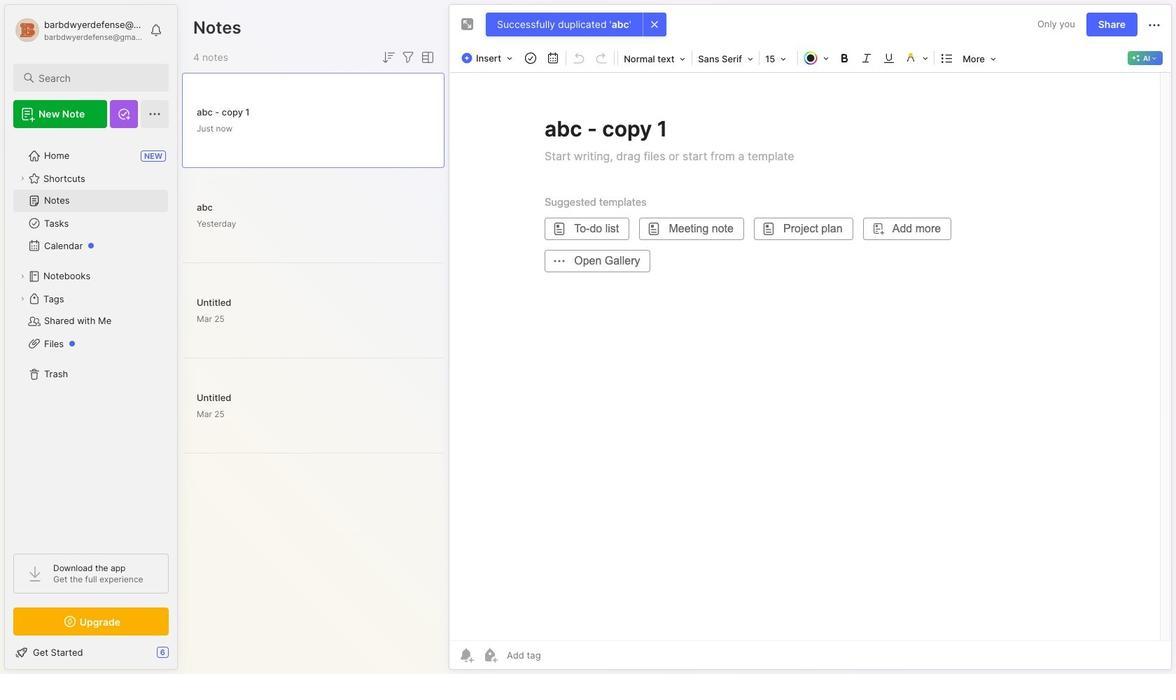 Task type: describe. For each thing, give the bounding box(es) containing it.
Font family field
[[694, 49, 758, 69]]

more actions image
[[1146, 17, 1163, 33]]

bulleted list image
[[937, 48, 957, 68]]

tree inside main element
[[5, 137, 177, 541]]

Sort options field
[[380, 49, 397, 66]]

expand tags image
[[18, 295, 27, 303]]

More actions field
[[1146, 16, 1163, 33]]

expand notebooks image
[[18, 272, 27, 281]]

add tag image
[[482, 647, 498, 664]]

Insert field
[[458, 48, 520, 68]]

main element
[[0, 0, 182, 674]]

More field
[[958, 49, 1000, 69]]

task image
[[521, 48, 541, 68]]



Task type: locate. For each thing, give the bounding box(es) containing it.
View options field
[[417, 49, 436, 66]]

Font size field
[[761, 49, 796, 69]]

expand note image
[[459, 16, 476, 33]]

none search field inside main element
[[39, 69, 156, 86]]

underline image
[[879, 48, 899, 68]]

italic image
[[857, 48, 877, 68]]

bold image
[[835, 48, 854, 68]]

Highlight field
[[900, 48, 933, 68]]

Search text field
[[39, 71, 156, 85]]

Add filters field
[[400, 49, 417, 66]]

add a reminder image
[[458, 647, 475, 664]]

None search field
[[39, 69, 156, 86]]

add filters image
[[400, 49, 417, 66]]

calendar event image
[[543, 48, 563, 68]]

note window element
[[449, 4, 1172, 673]]

click to collapse image
[[177, 648, 187, 665]]

Help and Learning task checklist field
[[5, 641, 177, 664]]

Heading level field
[[620, 49, 690, 69]]

Add tag field
[[505, 649, 611, 662]]

Account field
[[13, 16, 143, 44]]

Note Editor text field
[[449, 72, 1171, 641]]

Font color field
[[800, 48, 833, 68]]

tree
[[5, 137, 177, 541]]



Task type: vqa. For each thing, say whether or not it's contained in the screenshot.
Close ICON
no



